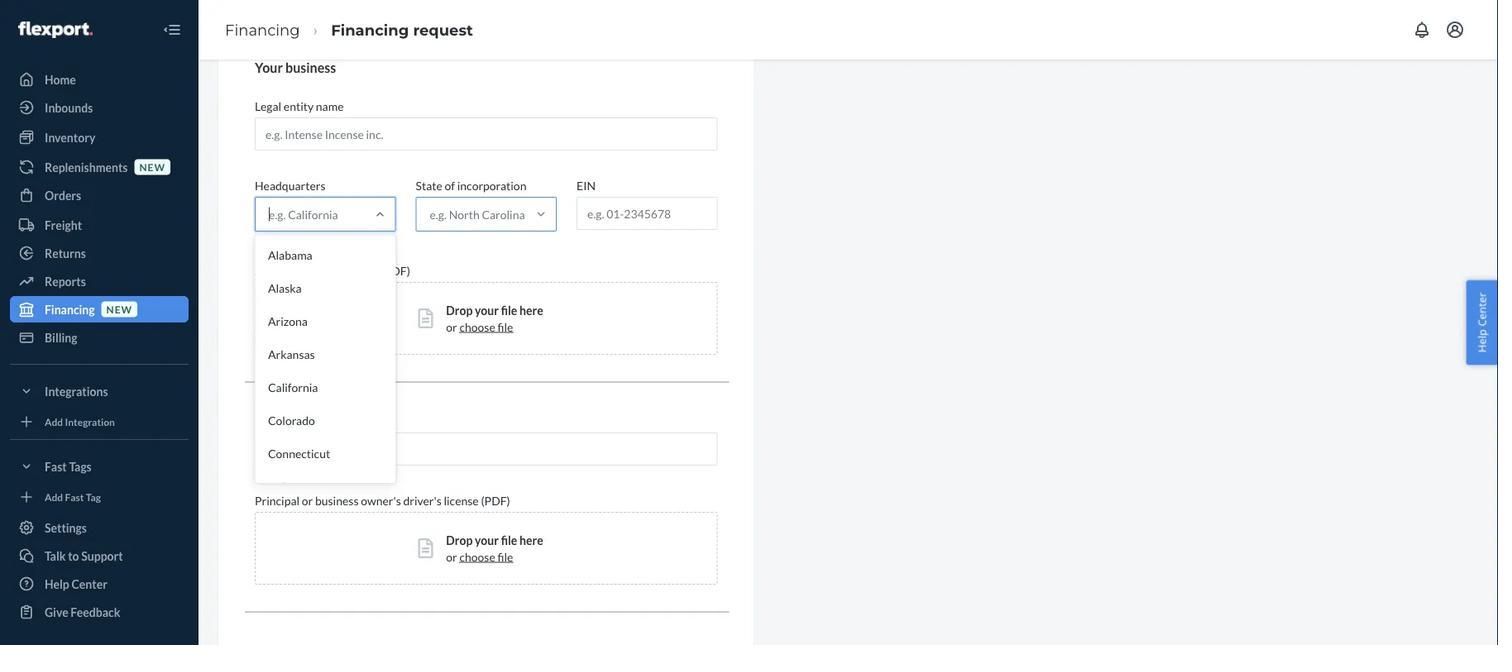 Task type: locate. For each thing, give the bounding box(es) containing it.
file
[[501, 303, 517, 317], [498, 320, 513, 334], [501, 533, 517, 547], [498, 550, 513, 564]]

0 vertical spatial drop your file here or choose file
[[446, 303, 543, 334]]

choose
[[460, 320, 495, 334], [460, 550, 495, 564]]

0 vertical spatial help
[[1475, 329, 1490, 353]]

financing
[[225, 21, 300, 39], [331, 21, 409, 39], [45, 302, 95, 317]]

add inside add fast tag link
[[45, 491, 63, 503]]

2 add from the top
[[45, 491, 63, 503]]

0 vertical spatial choose
[[460, 320, 495, 334]]

ein
[[577, 178, 596, 192]]

1 vertical spatial drop your file here or choose file
[[446, 533, 543, 564]]

0 horizontal spatial help center
[[45, 577, 108, 591]]

2 vertical spatial business
[[315, 494, 359, 508]]

legal
[[255, 99, 281, 113]]

add integration
[[45, 416, 115, 428]]

orders link
[[10, 182, 189, 209]]

2 e.g. from the left
[[430, 207, 447, 221]]

0 vertical spatial california
[[288, 207, 338, 221]]

here
[[520, 303, 543, 317], [520, 533, 543, 547]]

file alt image
[[418, 539, 433, 559]]

state of incorporation
[[416, 178, 527, 192]]

e.g. for e.g. north carolina
[[430, 207, 447, 221]]

1 here from the top
[[520, 303, 543, 317]]

1 e.g. from the left
[[269, 207, 286, 221]]

1 horizontal spatial help
[[1475, 329, 1490, 353]]

legal entity name
[[255, 99, 344, 113]]

1 vertical spatial add
[[45, 491, 63, 503]]

financing for financing request
[[331, 21, 409, 39]]

center
[[1475, 293, 1490, 327], [72, 577, 108, 591]]

help inside button
[[1475, 329, 1490, 353]]

2 drop your file here or choose file from the top
[[446, 533, 543, 564]]

add up settings
[[45, 491, 63, 503]]

business left "owner's"
[[315, 494, 359, 508]]

your right file alt image
[[475, 303, 499, 317]]

tag
[[86, 491, 101, 503]]

0 horizontal spatial of
[[296, 264, 307, 278]]

1 vertical spatial center
[[72, 577, 108, 591]]

1 vertical spatial help center
[[45, 577, 108, 591]]

new for financing
[[106, 303, 132, 315]]

license
[[444, 494, 479, 508]]

1 vertical spatial principal
[[255, 494, 300, 508]]

0 vertical spatial business
[[285, 59, 336, 75]]

freight link
[[10, 212, 189, 238]]

your down license
[[475, 533, 499, 547]]

help center button
[[1467, 280, 1499, 365]]

0 horizontal spatial help
[[45, 577, 69, 591]]

settings link
[[10, 515, 189, 541]]

of for state
[[445, 178, 455, 192]]

new up orders link
[[139, 161, 165, 173]]

new
[[139, 161, 165, 173], [106, 303, 132, 315]]

of
[[445, 178, 455, 192], [296, 264, 307, 278]]

1 choose from the top
[[460, 320, 495, 334]]

1 vertical spatial of
[[296, 264, 307, 278]]

principal or business owner
[[255, 414, 393, 428]]

0 vertical spatial fast
[[45, 460, 67, 474]]

0 vertical spatial help center
[[1475, 293, 1490, 353]]

2 your from the top
[[475, 533, 499, 547]]

financing link
[[225, 21, 300, 39]]

0 horizontal spatial (pdf)
[[381, 264, 410, 278]]

0 horizontal spatial e.g.
[[269, 207, 286, 221]]

0 vertical spatial of
[[445, 178, 455, 192]]

freight
[[45, 218, 82, 232]]

carolina
[[482, 207, 525, 221]]

1 horizontal spatial financing
[[225, 21, 300, 39]]

1 vertical spatial choose
[[460, 550, 495, 564]]

add inside add integration link
[[45, 416, 63, 428]]

financing up your
[[225, 21, 300, 39]]

2 principal from the top
[[255, 494, 300, 508]]

incorporation
[[309, 264, 379, 278]]

(pdf) right license
[[481, 494, 510, 508]]

drop your file here or choose file for principal or business owner's driver's license (pdf)
[[446, 533, 543, 564]]

1 vertical spatial business
[[315, 414, 359, 428]]

(pdf)
[[381, 264, 410, 278], [481, 494, 510, 508]]

incorporation
[[457, 178, 527, 192]]

breadcrumbs navigation
[[212, 6, 486, 54]]

help
[[1475, 329, 1490, 353], [45, 577, 69, 591]]

business left owner
[[315, 414, 359, 428]]

1 vertical spatial (pdf)
[[481, 494, 510, 508]]

e.g. left north
[[430, 207, 447, 221]]

0 vertical spatial center
[[1475, 293, 1490, 327]]

0 vertical spatial drop
[[446, 303, 473, 317]]

principal
[[255, 414, 300, 428], [255, 494, 300, 508]]

2 choose from the top
[[460, 550, 495, 564]]

your
[[475, 303, 499, 317], [475, 533, 499, 547]]

your for principal or business owner's driver's license (pdf)
[[475, 533, 499, 547]]

drop your file here or choose file right file alt image
[[446, 303, 543, 334]]

e.g. north carolina
[[430, 207, 525, 221]]

add fast tag link
[[10, 487, 189, 508]]

of right state in the top left of the page
[[445, 178, 455, 192]]

arkansas
[[268, 347, 315, 361]]

choose right file alt icon
[[460, 550, 495, 564]]

1 vertical spatial drop
[[446, 533, 473, 547]]

1 principal from the top
[[255, 414, 300, 428]]

drop your file here or choose file
[[446, 303, 543, 334], [446, 533, 543, 564]]

add for add integration
[[45, 416, 63, 428]]

north
[[449, 207, 480, 221]]

california
[[288, 207, 338, 221], [268, 380, 318, 394]]

1 horizontal spatial of
[[445, 178, 455, 192]]

drop
[[446, 303, 473, 317], [446, 533, 473, 547]]

returns
[[45, 246, 86, 260]]

principal up connecticut
[[255, 414, 300, 428]]

1 horizontal spatial center
[[1475, 293, 1490, 327]]

choose for articles of incorporation (pdf)
[[460, 320, 495, 334]]

0 horizontal spatial new
[[106, 303, 132, 315]]

0 vertical spatial here
[[520, 303, 543, 317]]

0 vertical spatial add
[[45, 416, 63, 428]]

close navigation image
[[162, 20, 182, 40]]

of down alabama
[[296, 264, 307, 278]]

integrations button
[[10, 378, 189, 405]]

1 vertical spatial new
[[106, 303, 132, 315]]

1 horizontal spatial help center
[[1475, 293, 1490, 353]]

drop for principal or business owner's driver's license (pdf)
[[446, 533, 473, 547]]

0 vertical spatial new
[[139, 161, 165, 173]]

business up legal entity name
[[285, 59, 336, 75]]

california down headquarters
[[288, 207, 338, 221]]

drop right file alt image
[[446, 303, 473, 317]]

fast
[[45, 460, 67, 474], [65, 491, 84, 503]]

help center
[[1475, 293, 1490, 353], [45, 577, 108, 591]]

1 add from the top
[[45, 416, 63, 428]]

your business
[[255, 59, 336, 75]]

help center inside button
[[1475, 293, 1490, 353]]

1 drop from the top
[[446, 303, 473, 317]]

1 vertical spatial here
[[520, 533, 543, 547]]

(pdf) right incorporation
[[381, 264, 410, 278]]

california up colorado
[[268, 380, 318, 394]]

1 horizontal spatial new
[[139, 161, 165, 173]]

1 horizontal spatial e.g.
[[430, 207, 447, 221]]

e.g. california
[[269, 207, 338, 221]]

0 vertical spatial principal
[[255, 414, 300, 428]]

center inside button
[[1475, 293, 1490, 327]]

choose right file alt image
[[460, 320, 495, 334]]

new down the reports link
[[106, 303, 132, 315]]

1 vertical spatial help
[[45, 577, 69, 591]]

or right file alt image
[[446, 320, 457, 334]]

colorado
[[268, 413, 315, 427]]

inventory
[[45, 130, 95, 144]]

tags
[[69, 460, 92, 474]]

drop right file alt icon
[[446, 533, 473, 547]]

e.g. 01-2345678 text field
[[578, 198, 717, 229]]

fast tags
[[45, 460, 92, 474]]

add for add fast tag
[[45, 491, 63, 503]]

reports link
[[10, 268, 189, 295]]

0 vertical spatial your
[[475, 303, 499, 317]]

owner's
[[361, 494, 401, 508]]

1 your from the top
[[475, 303, 499, 317]]

add left 'integration'
[[45, 416, 63, 428]]

fast left tag
[[65, 491, 84, 503]]

1 vertical spatial fast
[[65, 491, 84, 503]]

add
[[45, 416, 63, 428], [45, 491, 63, 503]]

drop your file here or choose file down license
[[446, 533, 543, 564]]

fast left the tags
[[45, 460, 67, 474]]

financing left request
[[331, 21, 409, 39]]

talk to support button
[[10, 543, 189, 569]]

0 horizontal spatial center
[[72, 577, 108, 591]]

2 horizontal spatial financing
[[331, 21, 409, 39]]

help center link
[[10, 571, 189, 597]]

or down connecticut
[[302, 494, 313, 508]]

give
[[45, 605, 68, 619]]

alabama
[[268, 248, 313, 262]]

principal down connecticut
[[255, 494, 300, 508]]

financing down reports
[[45, 302, 95, 317]]

settings
[[45, 521, 87, 535]]

1 vertical spatial your
[[475, 533, 499, 547]]

or
[[446, 320, 457, 334], [302, 414, 313, 428], [302, 494, 313, 508], [446, 550, 457, 564]]

give feedback
[[45, 605, 120, 619]]

Owner's full name field
[[255, 433, 718, 466]]

business
[[285, 59, 336, 75], [315, 414, 359, 428], [315, 494, 359, 508]]

2 drop from the top
[[446, 533, 473, 547]]

or right file alt icon
[[446, 550, 457, 564]]

e.g.
[[269, 207, 286, 221], [430, 207, 447, 221]]

2 here from the top
[[520, 533, 543, 547]]

1 drop your file here or choose file from the top
[[446, 303, 543, 334]]

e.g. down headquarters
[[269, 207, 286, 221]]



Task type: describe. For each thing, give the bounding box(es) containing it.
open notifications image
[[1413, 20, 1432, 40]]

here for articles of incorporation (pdf)
[[520, 303, 543, 317]]

principal or business owner's driver's license (pdf)
[[255, 494, 510, 508]]

arizona
[[268, 314, 308, 328]]

financing request link
[[331, 21, 473, 39]]

here for principal or business owner's driver's license (pdf)
[[520, 533, 543, 547]]

e.g. Intense Incense inc. field
[[255, 118, 718, 151]]

financing for financing link
[[225, 21, 300, 39]]

business for owner
[[315, 414, 359, 428]]

financing request
[[331, 21, 473, 39]]

fast tags button
[[10, 453, 189, 480]]

inventory link
[[10, 124, 189, 151]]

inbounds link
[[10, 94, 189, 121]]

integration
[[65, 416, 115, 428]]

file alt image
[[418, 309, 433, 329]]

0 vertical spatial (pdf)
[[381, 264, 410, 278]]

drop your file here or choose file for articles of incorporation (pdf)
[[446, 303, 543, 334]]

articles
[[255, 264, 294, 278]]

choose for principal or business owner's driver's license (pdf)
[[460, 550, 495, 564]]

reports
[[45, 274, 86, 288]]

talk to support
[[45, 549, 123, 563]]

open account menu image
[[1446, 20, 1465, 40]]

orders
[[45, 188, 81, 202]]

home
[[45, 72, 76, 86]]

connecticut
[[268, 446, 330, 461]]

1 horizontal spatial (pdf)
[[481, 494, 510, 508]]

driver's
[[403, 494, 442, 508]]

articles of incorporation (pdf)
[[255, 264, 410, 278]]

of for articles
[[296, 264, 307, 278]]

add fast tag
[[45, 491, 101, 503]]

talk
[[45, 549, 66, 563]]

owner
[[361, 414, 393, 428]]

billing link
[[10, 324, 189, 351]]

1 vertical spatial california
[[268, 380, 318, 394]]

principal for principal or business owner
[[255, 414, 300, 428]]

alaska
[[268, 281, 302, 295]]

fast inside dropdown button
[[45, 460, 67, 474]]

principal for principal or business owner's driver's license (pdf)
[[255, 494, 300, 508]]

entity
[[284, 99, 314, 113]]

headquarters
[[255, 178, 326, 192]]

name
[[316, 99, 344, 113]]

replenishments
[[45, 160, 128, 174]]

integrations
[[45, 384, 108, 398]]

business for owner's
[[315, 494, 359, 508]]

e.g. for e.g. california
[[269, 207, 286, 221]]

drop for articles of incorporation (pdf)
[[446, 303, 473, 317]]

your
[[255, 59, 283, 75]]

new for replenishments
[[139, 161, 165, 173]]

support
[[81, 549, 123, 563]]

returns link
[[10, 240, 189, 266]]

state
[[416, 178, 443, 192]]

inbounds
[[45, 101, 93, 115]]

delaware
[[268, 480, 317, 494]]

request
[[413, 21, 473, 39]]

give feedback button
[[10, 599, 189, 626]]

to
[[68, 549, 79, 563]]

add integration link
[[10, 411, 189, 433]]

feedback
[[71, 605, 120, 619]]

billing
[[45, 331, 77, 345]]

0 horizontal spatial financing
[[45, 302, 95, 317]]

home link
[[10, 66, 189, 93]]

your for articles of incorporation (pdf)
[[475, 303, 499, 317]]

flexport logo image
[[18, 21, 93, 38]]

or up connecticut
[[302, 414, 313, 428]]



Task type: vqa. For each thing, say whether or not it's contained in the screenshot.
The United
no



